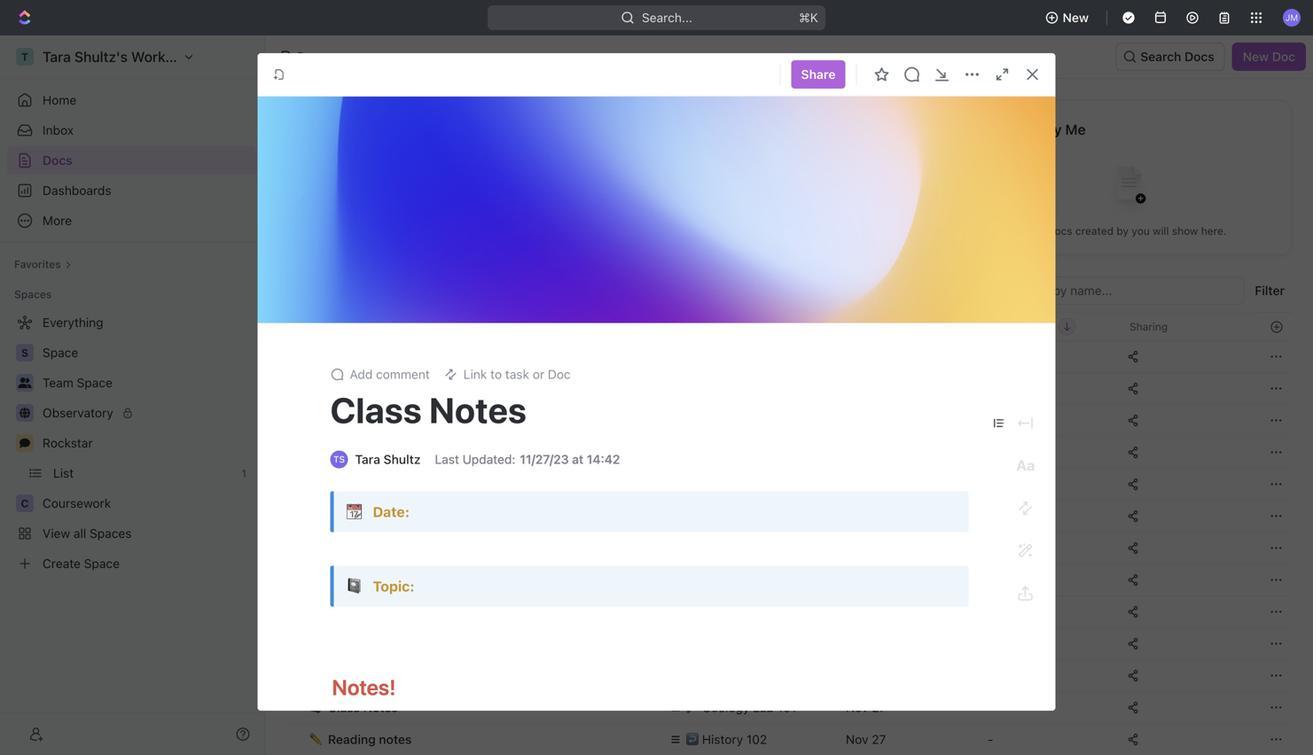 Task type: describe. For each thing, give the bounding box(es) containing it.
private button
[[463, 277, 513, 312]]

your favorited docs will show here.
[[702, 225, 877, 237]]

date for date viewed
[[988, 321, 1011, 333]]

change
[[884, 295, 929, 309]]

👨‍💻 beauty and joy of computing
[[686, 477, 872, 492]]

📓
[[346, 577, 362, 596]]

nov for ↩️ history 102
[[846, 733, 869, 747]]

assigned
[[606, 286, 660, 301]]

share
[[801, 67, 836, 82]]

11/27/23
[[520, 452, 569, 467]]

framework
[[405, 710, 474, 726]]

comment image
[[20, 438, 30, 449]]

1 class notes button from the top
[[309, 437, 647, 469]]

docs link
[[7, 146, 257, 175]]

🪨 geology 101
[[686, 605, 772, 619]]

location
[[669, 321, 712, 333]]

reading notes row
[[286, 660, 1292, 692]]

notes down link
[[429, 389, 527, 431]]

reading for ↩️ history 102
[[328, 733, 376, 747]]

name
[[310, 321, 340, 333]]

started for getting started guide
[[375, 381, 419, 396]]

1 vertical spatial by
[[1117, 225, 1129, 237]]

all for all
[[312, 286, 327, 301]]

sharing
[[1130, 321, 1168, 333]]

27 for 👨‍💻 beauty and joy of computing
[[872, 477, 886, 492]]

getting started guide row
[[286, 372, 1292, 405]]

reading for 🪨 geology 101
[[328, 605, 376, 619]]

2 horizontal spatial and
[[797, 710, 821, 726]]

notes for reading notes button
[[379, 669, 414, 683]]

7 row from the top
[[286, 596, 1292, 628]]

private
[[467, 286, 508, 301]]

last updated: 11/27/23 at 14:42
[[435, 452, 620, 467]]

docs left created
[[1047, 225, 1073, 237]]

coursework
[[523, 182, 592, 197]]

introduction
[[333, 182, 403, 197]]

class for 2nd class notes button from the bottom
[[328, 573, 360, 588]]

class notes down comment
[[330, 389, 527, 431]]

as
[[632, 710, 647, 726]]

👨‍💻
[[686, 477, 699, 492]]

notes for first class notes button
[[363, 445, 398, 460]]

• inside getting started guide • in schedule daily
[[462, 155, 467, 168]]

favorites inside button
[[14, 258, 61, 271]]

rockstar link
[[43, 429, 254, 458]]

see all
[[556, 123, 590, 136]]

reading notes button for 👨‍💻 beauty and joy of computing
[[309, 469, 647, 501]]

assigned button
[[601, 277, 664, 312]]

doc inside button
[[1272, 49, 1296, 64]]

reading notes button for 🪨 geology 101
[[309, 596, 647, 628]]

favorited
[[727, 225, 772, 237]]

docs right my
[[364, 286, 394, 301]]

table containing getting started guide
[[286, 312, 1292, 756]]

create any framework here and save your doc as a template to use over and over!
[[332, 710, 857, 726]]

notes for 🪨 geology 101
[[379, 605, 412, 619]]

4 row from the top
[[286, 436, 1292, 469]]

notes for ↩️ history 102
[[379, 733, 412, 747]]

docs right search
[[1185, 49, 1215, 64]]

comment
[[376, 367, 430, 382]]

add comment
[[350, 367, 430, 382]]

template link
[[662, 710, 718, 726]]

docs up recent
[[297, 49, 326, 64]]

0 horizontal spatial 101
[[753, 605, 772, 619]]

created
[[1076, 225, 1114, 237]]

guide for getting started guide
[[422, 381, 456, 396]]

reposition
[[799, 295, 861, 309]]

reading notes button for ↩️ history 102
[[309, 724, 647, 756]]

nov for 👨‍💻 beauty and joy of computing
[[846, 477, 869, 492]]

class notes for 2nd class notes button from the bottom
[[328, 573, 398, 588]]

my docs button
[[339, 277, 398, 312]]

over
[[765, 710, 793, 726]]

joy
[[770, 477, 790, 492]]

template
[[662, 710, 718, 726]]

a
[[651, 710, 658, 726]]

history
[[702, 733, 743, 747]]

home link
[[7, 86, 257, 114]]

tab list containing all
[[308, 277, 732, 312]]

reading notes for ↩️
[[328, 733, 412, 747]]

1 notes from the top
[[379, 413, 412, 428]]

date updated
[[846, 321, 914, 333]]

date for date updated
[[846, 321, 870, 333]]

reading for 👨‍💻 beauty and joy of computing
[[328, 477, 376, 492]]

here
[[477, 710, 506, 726]]

updated:
[[463, 452, 516, 467]]

nov 27 for 🧪  geology lab 101
[[846, 701, 886, 715]]

see all button
[[549, 119, 597, 140]]

my
[[343, 286, 361, 301]]

project
[[333, 211, 374, 225]]

class notes for first class notes button
[[328, 445, 398, 460]]

favorites button
[[7, 254, 79, 275]]

dropdown menu image
[[993, 416, 1009, 432]]

use
[[739, 710, 762, 726]]

search
[[1141, 49, 1182, 64]]

all docs created by you will show here.
[[1032, 225, 1227, 237]]

getting started guide
[[328, 381, 456, 396]]

jm button
[[1278, 4, 1306, 32]]

nov 27 cell
[[835, 468, 977, 500]]

me
[[1066, 121, 1086, 138]]

save
[[537, 710, 567, 726]]

Search by name... text field
[[1010, 278, 1234, 304]]

6 row from the top
[[286, 532, 1292, 565]]

template
[[449, 182, 501, 197]]

getting started guide • in schedule daily
[[333, 154, 569, 169]]

class for 3rd class notes button from the bottom of the page
[[328, 509, 360, 524]]

no created by me docs image
[[1094, 153, 1165, 224]]

and inside row
[[745, 477, 767, 492]]

row containing name
[[286, 312, 1292, 341]]

change cover button
[[873, 288, 975, 316]]

🧪  geology lab 101
[[686, 701, 797, 715]]

reading notes for 👨‍💻
[[328, 477, 412, 492]]

just
[[988, 445, 1012, 460]]

you
[[1132, 225, 1150, 237]]

0 vertical spatial in
[[471, 154, 481, 169]]

your
[[570, 710, 599, 726]]

notes for 2nd class notes button from the bottom
[[363, 573, 398, 588]]

3 row from the top
[[286, 404, 1292, 437]]

all
[[578, 123, 590, 136]]

1 reading notes button from the top
[[309, 405, 647, 437]]

project 1 link
[[302, 204, 597, 232]]

- inside cell
[[988, 413, 994, 428]]

27 for 🧪  geology lab 101
[[872, 701, 886, 715]]

class for first class notes button from the bottom
[[328, 701, 360, 715]]

or
[[533, 367, 545, 382]]

my docs
[[343, 286, 394, 301]]

nov 27 for ↩️ history 102
[[846, 733, 886, 747]]

class for first class notes button
[[328, 445, 360, 460]]

↩️ history 102
[[686, 733, 767, 747]]

to for link
[[491, 367, 502, 382]]

archived
[[676, 286, 728, 301]]

docs inside sidebar "navigation"
[[43, 153, 72, 168]]

reading notes for 🪨
[[328, 605, 412, 619]]

class down add comment
[[330, 389, 422, 431]]

new button
[[1038, 4, 1100, 32]]

3 class notes button from the top
[[309, 565, 647, 596]]

tara shultz
[[355, 452, 421, 467]]

rockstar
[[43, 436, 93, 451]]



Task type: vqa. For each thing, say whether or not it's contained in the screenshot.
Permissions
no



Task type: locate. For each thing, give the bounding box(es) containing it.
3 nov 27 from the top
[[846, 701, 886, 715]]

notes right 📓
[[363, 573, 398, 588]]

here. up reposition
[[852, 225, 877, 237]]

class notes row up 🪨 geology 101
[[286, 564, 1292, 596]]

new for new
[[1063, 10, 1089, 25]]

1 vertical spatial started
[[375, 381, 419, 396]]

0 vertical spatial started
[[379, 154, 421, 169]]

create
[[332, 710, 375, 726]]

0 horizontal spatial here.
[[852, 225, 877, 237]]

2 - from the top
[[988, 701, 994, 715]]

class notes row down joy
[[286, 500, 1292, 533]]

27 inside cell
[[872, 477, 886, 492]]

guide inside button
[[422, 381, 456, 396]]

started up introduction
[[379, 154, 421, 169]]

1 vertical spatial class notes row
[[286, 564, 1292, 596]]

1 vertical spatial -
[[988, 701, 994, 715]]

shultz
[[384, 452, 421, 467]]

0 vertical spatial by
[[1046, 121, 1062, 138]]

3 nov from the top
[[846, 701, 869, 715]]

1 vertical spatial in
[[510, 182, 520, 197]]

0 vertical spatial geology
[[702, 605, 750, 619]]

to left the use
[[722, 710, 735, 726]]

⌘k
[[799, 10, 819, 25]]

4 nov 27 from the top
[[846, 733, 886, 747]]

reading notes button up reading notes button
[[309, 596, 647, 628]]

2 reading from the top
[[328, 477, 376, 492]]

reading down create
[[328, 733, 376, 747]]

to for introduction
[[406, 182, 418, 197]]

nov 27 for 🪨 geology 101
[[846, 605, 886, 619]]

reading notes down 📓
[[328, 605, 412, 619]]

started right add
[[375, 381, 419, 396]]

geology
[[702, 605, 750, 619], [702, 701, 750, 715]]

getting left comment
[[328, 381, 372, 396]]

1 reading notes from the top
[[328, 413, 412, 428]]

1 horizontal spatial by
[[1117, 225, 1129, 237]]

add
[[350, 367, 373, 382]]

1 here. from the left
[[852, 225, 877, 237]]

10 row from the top
[[286, 724, 1292, 756]]

reading notes button down reading notes button
[[309, 724, 647, 756]]

daily
[[541, 154, 569, 169]]

1 horizontal spatial will
[[1153, 225, 1169, 237]]

docs right favorited
[[775, 225, 800, 237]]

notes up any
[[379, 669, 414, 683]]

jm
[[1286, 12, 1299, 22]]

2 27 from the top
[[872, 605, 886, 619]]

all inside button
[[312, 286, 327, 301]]

1 horizontal spatial show
[[1172, 225, 1199, 237]]

14:42
[[587, 452, 620, 467]]

home
[[43, 93, 76, 107]]

notes for 👨‍💻 beauty and joy of computing
[[379, 477, 412, 492]]

1 horizontal spatial favorites
[[649, 121, 710, 138]]

notes down 'getting started guide'
[[379, 413, 412, 428]]

spaces
[[14, 288, 52, 301]]

of
[[794, 477, 805, 492]]

0 vertical spatial getting
[[333, 154, 376, 169]]

4 notes from the top
[[379, 733, 412, 747]]

see
[[556, 123, 575, 136]]

reading notes down create
[[328, 733, 412, 747]]

last
[[435, 452, 459, 467]]

1 horizontal spatial in
[[510, 182, 520, 197]]

class notes down tara
[[328, 509, 398, 524]]

📆
[[346, 503, 362, 522]]

your
[[702, 225, 724, 237]]

101 right lab
[[778, 701, 797, 715]]

3 notes from the top
[[379, 605, 412, 619]]

2 reading notes from the top
[[328, 477, 412, 492]]

1
[[377, 211, 383, 225]]

computing
[[808, 477, 872, 492]]

shared button
[[405, 277, 456, 312]]

over!
[[825, 710, 857, 726]]

class notes row
[[286, 500, 1292, 533], [286, 564, 1292, 596]]

and left joy
[[745, 477, 767, 492]]

• down schedule
[[501, 183, 506, 196]]

getting for getting started guide • in schedule daily
[[333, 154, 376, 169]]

class notes down 📆 in the left of the page
[[328, 573, 398, 588]]

1 nov 27 from the top
[[846, 477, 886, 492]]

all button
[[308, 277, 332, 312]]

1 reading from the top
[[328, 413, 376, 428]]

notes right ts
[[363, 445, 398, 460]]

3 reading notes button from the top
[[309, 596, 647, 628]]

nov 27
[[846, 477, 886, 492], [846, 605, 886, 619], [846, 701, 886, 715], [846, 733, 886, 747]]

- for ↩️ history 102
[[988, 733, 994, 747]]

reading up create
[[328, 669, 376, 683]]

101 up the reading notes row
[[753, 605, 772, 619]]

date left viewed
[[988, 321, 1011, 333]]

table
[[286, 312, 1292, 756]]

2 vertical spatial to
[[722, 710, 735, 726]]

3 - from the top
[[988, 733, 994, 747]]

doc left as
[[603, 710, 628, 726]]

- cell
[[977, 404, 1119, 436]]

4 27 from the top
[[872, 733, 886, 747]]

nov for 🧪  geology lab 101
[[846, 701, 869, 715]]

notes for 3rd class notes button from the bottom of the page
[[363, 509, 398, 524]]

archived button
[[671, 277, 732, 312]]

4 nov from the top
[[846, 733, 869, 747]]

geology right 🪨
[[702, 605, 750, 619]]

0 vertical spatial all
[[1032, 225, 1044, 237]]

2 show from the left
[[1172, 225, 1199, 237]]

row
[[286, 312, 1292, 341], [286, 341, 1292, 373], [286, 404, 1292, 437], [286, 436, 1292, 469], [286, 468, 1292, 501], [286, 532, 1292, 565], [286, 596, 1292, 628], [286, 628, 1292, 660], [286, 692, 1292, 724], [286, 724, 1292, 756]]

date viewed
[[988, 321, 1050, 333]]

sidebar navigation
[[0, 35, 265, 756]]

class notes for first class notes button from the bottom
[[328, 701, 398, 715]]

3 reading notes from the top
[[328, 605, 412, 619]]

by
[[1046, 121, 1062, 138], [1117, 225, 1129, 237]]

4 reading notes from the top
[[328, 733, 412, 747]]

- for 🧪  geology lab 101
[[988, 701, 994, 715]]

will
[[803, 225, 819, 237], [1153, 225, 1169, 237]]

2 nov 27 from the top
[[846, 605, 886, 619]]

doc inside dropdown button
[[548, 367, 571, 382]]

🧪
[[686, 701, 699, 715]]

started for getting started guide • in schedule daily
[[379, 154, 421, 169]]

started inside button
[[375, 381, 419, 396]]

2 date from the left
[[988, 321, 1011, 333]]

and right 'here'
[[510, 710, 534, 726]]

just now
[[988, 445, 1039, 460]]

doc
[[1272, 49, 1296, 64], [548, 367, 571, 382], [603, 710, 628, 726]]

5 reading from the top
[[328, 733, 376, 747]]

change cover button
[[873, 288, 975, 316]]

class notes up 📆 in the left of the page
[[328, 445, 398, 460]]

docs
[[297, 49, 326, 64], [1185, 49, 1215, 64], [43, 153, 72, 168], [775, 225, 800, 237], [1047, 225, 1073, 237], [364, 286, 394, 301]]

nov for 🪨 geology 101
[[846, 605, 869, 619]]

to right link
[[491, 367, 502, 382]]

new for new doc
[[1243, 49, 1269, 64]]

0 vertical spatial doc
[[1272, 49, 1296, 64]]

0 vertical spatial favorites
[[649, 121, 710, 138]]

dashboards
[[43, 183, 111, 198]]

cover
[[932, 295, 965, 309]]

reading up 📆 in the left of the page
[[328, 477, 376, 492]]

1 horizontal spatial and
[[745, 477, 767, 492]]

0 vertical spatial •
[[462, 155, 467, 168]]

4 class notes button from the top
[[309, 692, 647, 724]]

8 row from the top
[[286, 628, 1292, 660]]

• inside introduction to this template • in coursework
[[501, 183, 506, 196]]

1 will from the left
[[803, 225, 819, 237]]

2 reading notes button from the top
[[309, 469, 647, 501]]

class notes button
[[309, 437, 647, 469], [309, 501, 647, 533], [309, 565, 647, 596], [309, 692, 647, 724]]

getting up introduction
[[333, 154, 376, 169]]

column header
[[286, 312, 306, 341]]

date left updated
[[846, 321, 870, 333]]

1 horizontal spatial new
[[1243, 49, 1269, 64]]

1 vertical spatial doc
[[548, 367, 571, 382]]

task
[[505, 367, 529, 382]]

class notes down 'notes!'
[[328, 701, 398, 715]]

2 horizontal spatial to
[[722, 710, 735, 726]]

at
[[572, 452, 584, 467]]

2 vertical spatial -
[[988, 733, 994, 747]]

nov inside cell
[[846, 477, 869, 492]]

cell
[[286, 341, 306, 372], [658, 341, 835, 372], [835, 341, 977, 372], [977, 341, 1119, 372], [286, 372, 306, 404], [658, 372, 835, 404], [835, 372, 977, 404], [977, 372, 1119, 404], [286, 404, 306, 436], [658, 404, 835, 436], [835, 404, 977, 436], [286, 436, 306, 468], [658, 436, 835, 468], [835, 436, 977, 468], [286, 468, 306, 500], [977, 468, 1119, 500], [286, 500, 306, 532], [658, 500, 835, 532], [835, 500, 977, 532], [977, 500, 1119, 532], [286, 532, 306, 564], [658, 532, 835, 564], [835, 532, 977, 564], [977, 532, 1119, 564], [286, 564, 306, 596], [658, 564, 835, 596], [835, 564, 977, 596], [977, 564, 1119, 596], [286, 596, 306, 628], [977, 596, 1119, 628], [286, 628, 306, 660], [306, 628, 658, 660], [658, 628, 835, 660], [835, 628, 977, 660], [977, 628, 1119, 660], [286, 660, 306, 692], [658, 660, 835, 692], [835, 660, 977, 692], [977, 660, 1119, 692], [286, 692, 306, 724], [286, 724, 306, 756]]

🪨
[[686, 605, 699, 619]]

notes!
[[332, 675, 396, 700]]

0 horizontal spatial new
[[1063, 10, 1089, 25]]

viewed
[[1014, 321, 1050, 333]]

column header inside table
[[286, 312, 306, 341]]

0 vertical spatial guide
[[425, 154, 458, 169]]

notes for first class notes button from the bottom
[[363, 701, 398, 715]]

geology up ↩️ history 102
[[702, 701, 750, 715]]

↩️
[[686, 733, 699, 747]]

new doc button
[[1233, 43, 1306, 71]]

0 horizontal spatial show
[[822, 225, 849, 237]]

guide up this
[[425, 154, 458, 169]]

1 geology from the top
[[702, 605, 750, 619]]

1 horizontal spatial date
[[988, 321, 1011, 333]]

0 horizontal spatial favorites
[[14, 258, 61, 271]]

2 horizontal spatial doc
[[1272, 49, 1296, 64]]

date:
[[373, 504, 413, 521]]

notes right 📆 in the left of the page
[[363, 509, 398, 524]]

geology for 🪨
[[702, 605, 750, 619]]

0 horizontal spatial •
[[462, 155, 467, 168]]

0 horizontal spatial date
[[846, 321, 870, 333]]

geology for 🧪
[[702, 701, 750, 715]]

1 27 from the top
[[872, 477, 886, 492]]

1 - from the top
[[988, 413, 994, 428]]

introduction to this template • in coursework
[[333, 182, 592, 197]]

1 vertical spatial getting
[[328, 381, 372, 396]]

all left my
[[312, 286, 327, 301]]

3 27 from the top
[[872, 701, 886, 715]]

notes down 'notes!'
[[363, 701, 398, 715]]

2 notes from the top
[[379, 477, 412, 492]]

1 vertical spatial to
[[491, 367, 502, 382]]

27 for 🪨 geology 101
[[872, 605, 886, 619]]

0 horizontal spatial will
[[803, 225, 819, 237]]

will right you
[[1153, 225, 1169, 237]]

in up template on the top
[[471, 154, 481, 169]]

reading inside row
[[328, 669, 376, 683]]

created
[[989, 121, 1042, 138]]

1 vertical spatial new
[[1243, 49, 1269, 64]]

0 horizontal spatial and
[[510, 710, 534, 726]]

here. right you
[[1202, 225, 1227, 237]]

getting started guide button
[[309, 373, 647, 405]]

1 date from the left
[[846, 321, 870, 333]]

notes
[[379, 413, 412, 428], [379, 477, 412, 492], [379, 605, 412, 619], [379, 733, 412, 747]]

1 horizontal spatial to
[[491, 367, 502, 382]]

2 class notes row from the top
[[286, 564, 1292, 596]]

new inside button
[[1063, 10, 1089, 25]]

getting for getting started guide
[[328, 381, 372, 396]]

getting inside button
[[328, 381, 372, 396]]

any
[[379, 710, 401, 726]]

9 row from the top
[[286, 692, 1292, 724]]

class left topic:
[[328, 573, 360, 588]]

0 horizontal spatial doc
[[548, 367, 571, 382]]

workspace
[[524, 286, 590, 301]]

nov 27 for 👨‍💻 beauty and joy of computing
[[846, 477, 886, 492]]

1 horizontal spatial doc
[[603, 710, 628, 726]]

1 show from the left
[[822, 225, 849, 237]]

show down no favorited docs image
[[822, 225, 849, 237]]

ts
[[333, 455, 345, 465]]

1 row from the top
[[286, 312, 1292, 341]]

27 for ↩️ history 102
[[872, 733, 886, 747]]

reading notes button down updated:
[[309, 469, 647, 501]]

reading notes down tara
[[328, 477, 412, 492]]

project 1
[[333, 211, 383, 225]]

2 class notes button from the top
[[309, 501, 647, 533]]

0 vertical spatial to
[[406, 182, 418, 197]]

class left date:
[[328, 509, 360, 524]]

4 reading notes button from the top
[[309, 724, 647, 756]]

2 vertical spatial doc
[[603, 710, 628, 726]]

in
[[471, 154, 481, 169], [510, 182, 520, 197]]

2 row from the top
[[286, 341, 1292, 373]]

to left this
[[406, 182, 418, 197]]

1 vertical spatial 101
[[778, 701, 797, 715]]

2 nov from the top
[[846, 605, 869, 619]]

docs down inbox
[[43, 153, 72, 168]]

2 here. from the left
[[1202, 225, 1227, 237]]

reading notes down 'getting started guide'
[[328, 413, 412, 428]]

101
[[753, 605, 772, 619], [778, 701, 797, 715]]

4 reading from the top
[[328, 669, 376, 683]]

class left shultz on the left
[[328, 445, 360, 460]]

doc right or
[[548, 367, 571, 382]]

and right over
[[797, 710, 821, 726]]

reading down 📓
[[328, 605, 376, 619]]

link to task or doc
[[464, 367, 571, 382]]

date inside button
[[846, 321, 870, 333]]

1 vertical spatial favorites
[[14, 258, 61, 271]]

date inside "button"
[[988, 321, 1011, 333]]

1 horizontal spatial 101
[[778, 701, 797, 715]]

favorites
[[649, 121, 710, 138], [14, 258, 61, 271]]

new inside button
[[1243, 49, 1269, 64]]

reading
[[328, 413, 376, 428], [328, 477, 376, 492], [328, 605, 376, 619], [328, 669, 376, 683], [328, 733, 376, 747]]

all for all docs created by you will show here.
[[1032, 225, 1044, 237]]

notes down any
[[379, 733, 412, 747]]

1 vertical spatial guide
[[422, 381, 456, 396]]

1 horizontal spatial •
[[501, 183, 506, 196]]

will down no favorited docs image
[[803, 225, 819, 237]]

by left me
[[1046, 121, 1062, 138]]

102
[[747, 733, 767, 747]]

reading notes button
[[309, 660, 647, 692]]

reading up ts
[[328, 413, 376, 428]]

0 horizontal spatial in
[[471, 154, 481, 169]]

0 horizontal spatial to
[[406, 182, 418, 197]]

0 horizontal spatial all
[[312, 286, 327, 301]]

lab
[[753, 701, 774, 715]]

1 horizontal spatial here.
[[1202, 225, 1227, 237]]

by left you
[[1117, 225, 1129, 237]]

1 vertical spatial geology
[[702, 701, 750, 715]]

reading notes button up updated:
[[309, 405, 647, 437]]

this
[[421, 182, 445, 197]]

change cover
[[884, 295, 965, 309]]

• up introduction to this template • in coursework
[[462, 155, 467, 168]]

1 horizontal spatial all
[[1032, 225, 1044, 237]]

guide for getting started guide • in schedule daily
[[425, 154, 458, 169]]

dashboards link
[[7, 176, 257, 205]]

in down schedule
[[510, 182, 520, 197]]

to inside dropdown button
[[491, 367, 502, 382]]

link to task or doc button
[[437, 362, 578, 387]]

class down 'notes!'
[[328, 701, 360, 715]]

show right you
[[1172, 225, 1199, 237]]

no favorited docs image
[[754, 153, 825, 224]]

1 vertical spatial all
[[312, 286, 327, 301]]

topic:
[[373, 578, 418, 595]]

1 class notes row from the top
[[286, 500, 1292, 533]]

2 geology from the top
[[702, 701, 750, 715]]

search...
[[642, 10, 693, 25]]

1 nov from the top
[[846, 477, 869, 492]]

recent
[[309, 121, 356, 138]]

3 reading from the top
[[328, 605, 376, 619]]

inbox
[[43, 123, 74, 137]]

tara
[[355, 452, 380, 467]]

0 vertical spatial class notes row
[[286, 500, 1292, 533]]

date updated button
[[835, 313, 925, 341]]

new
[[1063, 10, 1089, 25], [1243, 49, 1269, 64]]

2 will from the left
[[1153, 225, 1169, 237]]

0 vertical spatial new
[[1063, 10, 1089, 25]]

1 vertical spatial •
[[501, 183, 506, 196]]

5 row from the top
[[286, 468, 1292, 501]]

notes down shultz on the left
[[379, 477, 412, 492]]

notes down topic:
[[379, 605, 412, 619]]

doc down "jm" dropdown button
[[1272, 49, 1296, 64]]

notes inside reading notes button
[[379, 669, 414, 683]]

0 vertical spatial 101
[[753, 605, 772, 619]]

guide left link
[[422, 381, 456, 396]]

0 horizontal spatial by
[[1046, 121, 1062, 138]]

nov 27 inside cell
[[846, 477, 886, 492]]

link
[[464, 367, 487, 382]]

reposition button
[[789, 288, 873, 316]]

0 vertical spatial -
[[988, 413, 994, 428]]

tab list
[[308, 277, 732, 312]]

schedule
[[484, 154, 538, 169]]

class notes for 3rd class notes button from the bottom of the page
[[328, 509, 398, 524]]

all left created
[[1032, 225, 1044, 237]]



